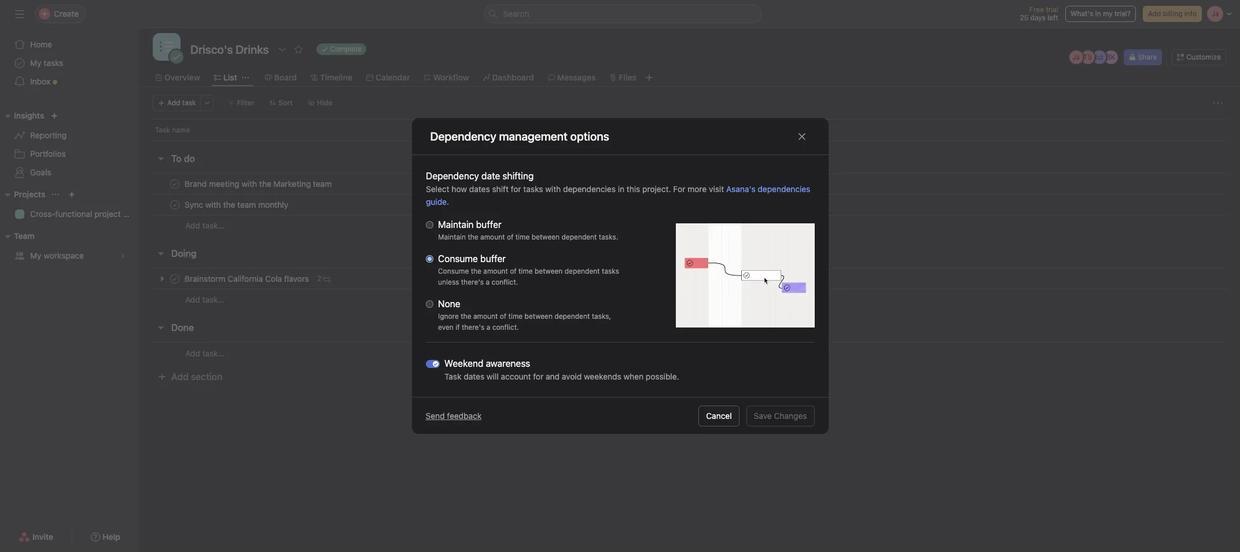 Task type: describe. For each thing, give the bounding box(es) containing it.
task… for add task… button within the header doing tree grid
[[202, 295, 225, 305]]

global element
[[0, 28, 139, 98]]

visit
[[709, 184, 724, 194]]

status field for brand meeting with the marketing team cell
[[716, 173, 786, 195]]

management options
[[499, 129, 609, 143]]

a for buffer
[[486, 278, 490, 287]]

consume buffer consume the amount of time between dependent tasks unless there's a conflict.
[[438, 254, 619, 287]]

cancel button
[[699, 406, 740, 426]]

section
[[191, 372, 223, 382]]

amount inside none ignore the amount of time between dependent tasks, even if there's a conflict.
[[473, 312, 498, 321]]

bk
[[1107, 53, 1116, 61]]

collapse task list for this section image for doing
[[156, 249, 166, 258]]

what's in my trial? button
[[1066, 6, 1136, 22]]

home
[[30, 39, 52, 49]]

dates inside weekend awareness task dates will account for and avoid weekends when possible.
[[464, 372, 484, 382]]

maintain buffer maintain the amount of time between dependent tasks.
[[438, 219, 618, 241]]

project.
[[642, 184, 671, 194]]

dashboard
[[492, 72, 534, 82]]

conflict. for ignore
[[492, 323, 519, 332]]

of for maintain buffer
[[507, 233, 513, 241]]

1 vertical spatial tasks
[[523, 184, 543, 194]]

list image
[[160, 40, 174, 54]]

portfolios link
[[7, 145, 132, 163]]

add task… button inside header doing tree grid
[[185, 294, 225, 306]]

dependency for dependency date shifting
[[426, 171, 479, 181]]

save
[[754, 411, 772, 421]]

add for add billing info button
[[1149, 9, 1162, 18]]

there's for buffer
[[461, 278, 484, 287]]

workflow link
[[424, 71, 469, 84]]

feedback
[[447, 411, 482, 421]]

dashboard link
[[483, 71, 534, 84]]

add billing info
[[1149, 9, 1197, 18]]

2 maintain from the top
[[438, 233, 466, 241]]

time inside none ignore the amount of time between dependent tasks, even if there's a conflict.
[[508, 312, 523, 321]]

dependency management options
[[430, 129, 609, 143]]

to do button
[[171, 148, 195, 169]]

if
[[455, 323, 460, 332]]

account
[[501, 372, 531, 382]]

header doing tree grid
[[139, 268, 1241, 310]]

reporting
[[30, 130, 67, 140]]

add inside 'add section' button
[[171, 372, 189, 382]]

free
[[1030, 5, 1044, 14]]

when
[[623, 372, 644, 382]]

send feedback
[[426, 411, 482, 421]]

my for my tasks
[[30, 58, 41, 68]]

dependent for consume buffer
[[565, 267, 600, 276]]

0 vertical spatial dates
[[469, 184, 490, 194]]

status field for sync with the team monthly cell
[[716, 194, 786, 215]]

calendar link
[[366, 71, 410, 84]]

ignore
[[438, 312, 459, 321]]

dependency management options dialog
[[412, 118, 829, 434]]

even
[[438, 323, 454, 332]]

possible.
[[646, 372, 679, 382]]

tasks.
[[599, 233, 618, 241]]

done
[[171, 322, 194, 333]]

co
[[1096, 53, 1104, 61]]

tasks inside consume buffer consume the amount of time between dependent tasks unless there's a conflict.
[[602, 267, 619, 276]]

inbox link
[[7, 72, 132, 91]]

add for add task… button inside header to do "tree grid"
[[185, 221, 200, 230]]

ja inside header to do "tree grid"
[[518, 179, 525, 188]]

shifting
[[502, 171, 534, 181]]

row containing task name
[[139, 119, 1241, 141]]

for inside weekend awareness task dates will account for and avoid weekends when possible.
[[533, 372, 543, 382]]

this
[[627, 184, 640, 194]]

0 vertical spatial for
[[511, 184, 521, 194]]

select how dates shift for tasks with dependencies in this project. for more visit
[[426, 184, 726, 194]]

inbox
[[30, 76, 50, 86]]

assignee
[[515, 126, 544, 134]]

collapse task list for this section image for to do
[[156, 154, 166, 163]]

add for add task… button within the header doing tree grid
[[185, 295, 200, 305]]

guide
[[426, 197, 447, 207]]

weekend
[[444, 358, 483, 369]]

between for consume buffer
[[535, 267, 563, 276]]

of inside none ignore the amount of time between dependent tasks, even if there's a conflict.
[[500, 312, 506, 321]]

teams element
[[0, 226, 139, 267]]

cross-functional project plan link
[[7, 205, 139, 223]]

messages link
[[548, 71, 596, 84]]

timeline link
[[311, 71, 353, 84]]

1 consume from the top
[[438, 254, 478, 264]]

.
[[447, 197, 449, 207]]

workspace
[[44, 251, 84, 261]]

task… for add task… button inside header to do "tree grid"
[[202, 221, 225, 230]]

dependencies inside asana's dependencies guide
[[758, 184, 810, 194]]

a for ignore
[[486, 323, 490, 332]]

27
[[614, 179, 622, 188]]

add billing info button
[[1143, 6, 1202, 22]]

conflict. for buffer
[[491, 278, 518, 287]]

none ignore the amount of time between dependent tasks, even if there's a conflict.
[[438, 299, 611, 332]]

doing
[[171, 248, 197, 259]]

send feedback link
[[426, 411, 482, 421]]

my
[[1104, 9, 1113, 18]]

do
[[184, 153, 195, 164]]

there's for ignore
[[462, 323, 484, 332]]

cross-
[[30, 209, 55, 219]]

25 inside free trial 25 days left
[[1020, 13, 1029, 22]]

brand meeting with the marketing team cell
[[139, 173, 510, 195]]

goals link
[[7, 163, 132, 182]]

task… for third add task… button from the top of the page
[[202, 348, 225, 358]]

functional
[[55, 209, 92, 219]]

workflow
[[433, 72, 469, 82]]

none
[[438, 299, 460, 309]]

trial?
[[1115, 9, 1131, 18]]

to do
[[171, 153, 195, 164]]

invite button
[[11, 527, 61, 548]]

will
[[487, 372, 499, 382]]

Completed checkbox
[[168, 198, 182, 212]]

task inside row
[[155, 126, 170, 134]]

for
[[673, 184, 685, 194]]

oct
[[584, 179, 595, 188]]

add to starred image
[[294, 45, 303, 54]]

add section button
[[153, 366, 227, 387]]

search button
[[484, 5, 762, 23]]

to
[[171, 153, 182, 164]]

of for consume buffer
[[510, 267, 516, 276]]

search list box
[[484, 5, 762, 23]]

date for dependency
[[481, 171, 500, 181]]

board link
[[265, 71, 297, 84]]

asana's dependencies guide
[[426, 184, 810, 207]]

save changes button
[[747, 406, 815, 426]]

collapse task list for this section image for done
[[156, 323, 166, 332]]

time for maintain buffer
[[515, 233, 530, 241]]

tasks,
[[592, 312, 611, 321]]

weekend awareness task dates will account for and avoid weekends when possible.
[[444, 358, 679, 382]]

due date
[[584, 126, 613, 134]]

2 consume from the top
[[438, 267, 469, 276]]



Task type: locate. For each thing, give the bounding box(es) containing it.
add task… button inside header to do "tree grid"
[[185, 219, 225, 232]]

1 vertical spatial task
[[444, 372, 461, 382]]

completed image inside sync with the team monthly cell
[[168, 198, 182, 212]]

0 horizontal spatial for
[[511, 184, 521, 194]]

amount inside maintain buffer maintain the amount of time between dependent tasks.
[[480, 233, 505, 241]]

0 vertical spatial time
[[515, 233, 530, 241]]

1 vertical spatial a
[[486, 323, 490, 332]]

2 add task… row from the top
[[139, 289, 1241, 310]]

add task
[[167, 98, 196, 107]]

task
[[182, 98, 196, 107]]

1 vertical spatial completed image
[[168, 198, 182, 212]]

2 vertical spatial of
[[500, 312, 506, 321]]

0 horizontal spatial ja
[[518, 179, 525, 188]]

0 vertical spatial buffer
[[476, 219, 501, 230]]

0 vertical spatial task…
[[202, 221, 225, 230]]

time up awareness
[[508, 312, 523, 321]]

calendar
[[376, 72, 410, 82]]

ja left ts
[[1073, 53, 1080, 61]]

1 vertical spatial dependent
[[565, 267, 600, 276]]

tasks down home
[[44, 58, 63, 68]]

files
[[619, 72, 637, 82]]

add task… up doing
[[185, 221, 225, 230]]

of inside consume buffer consume the amount of time between dependent tasks unless there's a conflict.
[[510, 267, 516, 276]]

add task button
[[153, 95, 201, 111]]

add inside add task button
[[167, 98, 180, 107]]

dependent inside maintain buffer maintain the amount of time between dependent tasks.
[[562, 233, 597, 241]]

tasks inside global element
[[44, 58, 63, 68]]

conflict. up none ignore the amount of time between dependent tasks, even if there's a conflict.
[[491, 278, 518, 287]]

add up doing button
[[185, 221, 200, 230]]

0 horizontal spatial 25
[[597, 179, 606, 188]]

1 vertical spatial add task… row
[[139, 289, 1241, 310]]

collapse task list for this section image left doing
[[156, 249, 166, 258]]

task name
[[155, 126, 190, 134]]

0 horizontal spatial tasks
[[44, 58, 63, 68]]

0 vertical spatial in
[[1096, 9, 1102, 18]]

2 vertical spatial the
[[461, 312, 471, 321]]

hide sidebar image
[[15, 9, 24, 19]]

1 horizontal spatial tasks
[[523, 184, 543, 194]]

amount for maintain buffer
[[480, 233, 505, 241]]

dependent inside consume buffer consume the amount of time between dependent tasks unless there's a conflict.
[[565, 267, 600, 276]]

my tasks link
[[7, 54, 132, 72]]

between inside none ignore the amount of time between dependent tasks, even if there's a conflict.
[[525, 312, 553, 321]]

list
[[223, 72, 237, 82]]

billing
[[1164, 9, 1183, 18]]

0 vertical spatial the
[[468, 233, 478, 241]]

1 vertical spatial dependency
[[426, 171, 479, 181]]

maintain
[[438, 219, 474, 230], [438, 233, 466, 241]]

time down maintain buffer maintain the amount of time between dependent tasks.
[[518, 267, 533, 276]]

2 vertical spatial dependent
[[555, 312, 590, 321]]

amount down shift
[[480, 233, 505, 241]]

between inside maintain buffer maintain the amount of time between dependent tasks.
[[532, 233, 560, 241]]

add inside header to do "tree grid"
[[185, 221, 200, 230]]

completed image inside brand meeting with the marketing team cell
[[168, 177, 182, 191]]

my workspace
[[30, 251, 84, 261]]

add for third add task… button from the top of the page
[[185, 348, 200, 358]]

switch
[[426, 360, 440, 368]]

what's in my trial?
[[1071, 9, 1131, 18]]

0 vertical spatial of
[[507, 233, 513, 241]]

dates down weekend at left bottom
[[464, 372, 484, 382]]

1 horizontal spatial task
[[444, 372, 461, 382]]

dependent
[[562, 233, 597, 241], [565, 267, 600, 276], [555, 312, 590, 321]]

add task… row
[[139, 215, 1241, 236], [139, 289, 1241, 310], [139, 342, 1241, 364]]

add left task
[[167, 98, 180, 107]]

2 dependencies from the left
[[758, 184, 810, 194]]

my down team
[[30, 251, 41, 261]]

ja
[[1073, 53, 1080, 61], [518, 179, 525, 188]]

1 vertical spatial add task…
[[185, 295, 225, 305]]

conflict. inside consume buffer consume the amount of time between dependent tasks unless there's a conflict.
[[491, 278, 518, 287]]

time for consume buffer
[[518, 267, 533, 276]]

Completed checkbox
[[168, 177, 182, 191]]

0 vertical spatial dependent
[[562, 233, 597, 241]]

with
[[545, 184, 561, 194]]

row
[[139, 119, 1241, 141], [153, 140, 1227, 141], [139, 173, 1241, 195], [139, 194, 1241, 215]]

buffer for maintain buffer
[[476, 219, 501, 230]]

1 horizontal spatial 25
[[1020, 13, 1029, 22]]

amount right ignore
[[473, 312, 498, 321]]

0 vertical spatial ja
[[1073, 53, 1080, 61]]

the inside maintain buffer maintain the amount of time between dependent tasks.
[[468, 233, 478, 241]]

add task… button up done
[[185, 294, 225, 306]]

1 vertical spatial task…
[[202, 295, 225, 305]]

cancel
[[706, 411, 732, 421]]

time inside maintain buffer maintain the amount of time between dependent tasks.
[[515, 233, 530, 241]]

share button
[[1124, 49, 1163, 65]]

a right if
[[486, 323, 490, 332]]

conflict. inside none ignore the amount of time between dependent tasks, even if there's a conflict.
[[492, 323, 519, 332]]

doing button
[[171, 243, 197, 264]]

there's inside consume buffer consume the amount of time between dependent tasks unless there's a conflict.
[[461, 278, 484, 287]]

0 vertical spatial conflict.
[[491, 278, 518, 287]]

1 vertical spatial ja
[[518, 179, 525, 188]]

0 vertical spatial a
[[486, 278, 490, 287]]

0 vertical spatial my
[[30, 58, 41, 68]]

the for maintain
[[468, 233, 478, 241]]

25 left '–'
[[597, 179, 606, 188]]

2 my from the top
[[30, 251, 41, 261]]

1 vertical spatial for
[[533, 372, 543, 382]]

collapse task list for this section image
[[156, 154, 166, 163], [156, 249, 166, 258], [156, 323, 166, 332]]

projects element
[[0, 184, 139, 226]]

there's right unless
[[461, 278, 484, 287]]

amount
[[480, 233, 505, 241], [483, 267, 508, 276], [473, 312, 498, 321]]

add task… inside header doing tree grid
[[185, 295, 225, 305]]

for
[[511, 184, 521, 194], [533, 372, 543, 382]]

amount for consume buffer
[[483, 267, 508, 276]]

conflict.
[[491, 278, 518, 287], [492, 323, 519, 332]]

completed image for brand meeting with the marketing team text field at top
[[168, 177, 182, 191]]

0 horizontal spatial task
[[155, 126, 170, 134]]

home link
[[7, 35, 132, 54]]

buffer down maintain buffer maintain the amount of time between dependent tasks.
[[480, 254, 506, 264]]

between down maintain buffer maintain the amount of time between dependent tasks.
[[535, 267, 563, 276]]

0 vertical spatial amount
[[480, 233, 505, 241]]

2 horizontal spatial tasks
[[602, 267, 619, 276]]

my up inbox at the left top
[[30, 58, 41, 68]]

1 horizontal spatial dependencies
[[758, 184, 810, 194]]

add up 'add section' button
[[185, 348, 200, 358]]

awareness
[[486, 358, 530, 369]]

in inside dependency management options 'dialog'
[[618, 184, 624, 194]]

add task… button
[[185, 219, 225, 232], [185, 294, 225, 306], [185, 347, 225, 360]]

0 vertical spatial task
[[155, 126, 170, 134]]

close this dialog image
[[797, 132, 807, 141]]

1 vertical spatial 25
[[597, 179, 606, 188]]

1 task… from the top
[[202, 221, 225, 230]]

1 vertical spatial add task… button
[[185, 294, 225, 306]]

ja left the james
[[518, 179, 525, 188]]

1 horizontal spatial for
[[533, 372, 543, 382]]

tasks
[[44, 58, 63, 68], [523, 184, 543, 194], [602, 267, 619, 276]]

1 vertical spatial the
[[471, 267, 481, 276]]

1 vertical spatial there's
[[462, 323, 484, 332]]

1 vertical spatial my
[[30, 251, 41, 261]]

time inside consume buffer consume the amount of time between dependent tasks unless there's a conflict.
[[518, 267, 533, 276]]

2 vertical spatial add task…
[[185, 348, 225, 358]]

cell
[[578, 194, 648, 215]]

switch inside dependency management options 'dialog'
[[426, 360, 440, 368]]

25
[[1020, 13, 1029, 22], [597, 179, 606, 188]]

oct 25 – 27
[[584, 179, 622, 188]]

dependent down tasks.
[[565, 267, 600, 276]]

messages
[[557, 72, 596, 82]]

0 horizontal spatial dependencies
[[563, 184, 616, 194]]

due
[[584, 126, 597, 134]]

3 add task… from the top
[[185, 348, 225, 358]]

date inside dependency management options 'dialog'
[[481, 171, 500, 181]]

0 vertical spatial 25
[[1020, 13, 1029, 22]]

collapse task list for this section image left done button
[[156, 323, 166, 332]]

date
[[599, 126, 613, 134], [481, 171, 500, 181]]

name
[[172, 126, 190, 134]]

in left my
[[1096, 9, 1102, 18]]

there's inside none ignore the amount of time between dependent tasks, even if there's a conflict.
[[462, 323, 484, 332]]

a inside consume buffer consume the amount of time between dependent tasks unless there's a conflict.
[[486, 278, 490, 287]]

1 vertical spatial in
[[618, 184, 624, 194]]

2 vertical spatial add task… row
[[139, 342, 1241, 364]]

save changes
[[754, 411, 807, 421]]

dates down dependency date shifting
[[469, 184, 490, 194]]

add up done
[[185, 295, 200, 305]]

projects
[[14, 189, 45, 199]]

task inside weekend awareness task dates will account for and avoid weekends when possible.
[[444, 372, 461, 382]]

there's
[[461, 278, 484, 287], [462, 323, 484, 332]]

dependency date shifting
[[426, 171, 534, 181]]

2 completed image from the top
[[168, 198, 182, 212]]

shift
[[492, 184, 509, 194]]

date for due
[[599, 126, 613, 134]]

my inside global element
[[30, 58, 41, 68]]

row containing ja
[[139, 173, 1241, 195]]

2 vertical spatial collapse task list for this section image
[[156, 323, 166, 332]]

1 horizontal spatial in
[[1096, 9, 1102, 18]]

1 vertical spatial consume
[[438, 267, 469, 276]]

add left section at the bottom left
[[171, 372, 189, 382]]

0 vertical spatial tasks
[[44, 58, 63, 68]]

of down maintain buffer maintain the amount of time between dependent tasks.
[[510, 267, 516, 276]]

add inside header doing tree grid
[[185, 295, 200, 305]]

dependent left the tasks,
[[555, 312, 590, 321]]

0 horizontal spatial in
[[618, 184, 624, 194]]

0 vertical spatial consume
[[438, 254, 478, 264]]

buffer for consume buffer
[[480, 254, 506, 264]]

1 collapse task list for this section image from the top
[[156, 154, 166, 163]]

1 vertical spatial amount
[[483, 267, 508, 276]]

0 vertical spatial date
[[599, 126, 613, 134]]

dependent inside none ignore the amount of time between dependent tasks, even if there's a conflict.
[[555, 312, 590, 321]]

None text field
[[188, 39, 272, 60]]

dependency for dependency management options
[[430, 129, 497, 143]]

0 vertical spatial completed image
[[168, 177, 182, 191]]

2 vertical spatial tasks
[[602, 267, 619, 276]]

time up consume buffer consume the amount of time between dependent tasks unless there's a conflict.
[[515, 233, 530, 241]]

1 vertical spatial dates
[[464, 372, 484, 382]]

in left this
[[618, 184, 624, 194]]

between for maintain buffer
[[532, 233, 560, 241]]

2 vertical spatial task…
[[202, 348, 225, 358]]

buffer inside consume buffer consume the amount of time between dependent tasks unless there's a conflict.
[[480, 254, 506, 264]]

0 horizontal spatial date
[[481, 171, 500, 181]]

0 vertical spatial maintain
[[438, 219, 474, 230]]

0 vertical spatial add task… row
[[139, 215, 1241, 236]]

2 vertical spatial time
[[508, 312, 523, 321]]

1 horizontal spatial ja
[[1073, 53, 1080, 61]]

changes
[[774, 411, 807, 421]]

0 vertical spatial dependency
[[430, 129, 497, 143]]

2 task… from the top
[[202, 295, 225, 305]]

dependency up dependency date shifting
[[430, 129, 497, 143]]

add task… inside header to do "tree grid"
[[185, 221, 225, 230]]

overview link
[[155, 71, 200, 84]]

the
[[468, 233, 478, 241], [471, 267, 481, 276], [461, 312, 471, 321]]

projects button
[[0, 188, 45, 201]]

asana's
[[726, 184, 756, 194]]

conflict. up awareness
[[492, 323, 519, 332]]

between inside consume buffer consume the amount of time between dependent tasks unless there's a conflict.
[[535, 267, 563, 276]]

invite
[[32, 532, 53, 542]]

completed image
[[168, 177, 182, 191], [168, 198, 182, 212]]

buffer inside maintain buffer maintain the amount of time between dependent tasks.
[[476, 219, 501, 230]]

between down consume buffer consume the amount of time between dependent tasks unless there's a conflict.
[[525, 312, 553, 321]]

1 vertical spatial collapse task list for this section image
[[156, 249, 166, 258]]

Sync with the team monthly text field
[[182, 199, 292, 210]]

for left and
[[533, 372, 543, 382]]

3 collapse task list for this section image from the top
[[156, 323, 166, 332]]

1 vertical spatial date
[[481, 171, 500, 181]]

1 add task… row from the top
[[139, 215, 1241, 236]]

2 add task… from the top
[[185, 295, 225, 305]]

3 task… from the top
[[202, 348, 225, 358]]

amount inside consume buffer consume the amount of time between dependent tasks unless there's a conflict.
[[483, 267, 508, 276]]

1 my from the top
[[30, 58, 41, 68]]

1 dependencies from the left
[[563, 184, 616, 194]]

add task… button up doing
[[185, 219, 225, 232]]

completed image for sync with the team monthly text field
[[168, 198, 182, 212]]

amount down maintain buffer maintain the amount of time between dependent tasks.
[[483, 267, 508, 276]]

add inside add billing info button
[[1149, 9, 1162, 18]]

None radio
[[426, 221, 433, 229], [426, 255, 433, 263], [426, 300, 433, 308], [426, 221, 433, 229], [426, 255, 433, 263], [426, 300, 433, 308]]

25 left days
[[1020, 13, 1029, 22]]

insights
[[14, 111, 44, 120]]

in inside button
[[1096, 9, 1102, 18]]

time
[[515, 233, 530, 241], [518, 267, 533, 276], [508, 312, 523, 321]]

of up consume buffer consume the amount of time between dependent tasks unless there's a conflict.
[[507, 233, 513, 241]]

1 vertical spatial between
[[535, 267, 563, 276]]

1 add task… from the top
[[185, 221, 225, 230]]

1 vertical spatial time
[[518, 267, 533, 276]]

portfolios
[[30, 149, 66, 159]]

0 vertical spatial there's
[[461, 278, 484, 287]]

2 collapse task list for this section image from the top
[[156, 249, 166, 258]]

there's right if
[[462, 323, 484, 332]]

completed image up completed option
[[168, 177, 182, 191]]

3 add task… button from the top
[[185, 347, 225, 360]]

share
[[1139, 53, 1157, 61]]

1 maintain from the top
[[438, 219, 474, 230]]

2 vertical spatial between
[[525, 312, 553, 321]]

between
[[532, 233, 560, 241], [535, 267, 563, 276], [525, 312, 553, 321]]

1 vertical spatial buffer
[[480, 254, 506, 264]]

add left "billing"
[[1149, 9, 1162, 18]]

of up awareness
[[500, 312, 506, 321]]

task… inside header doing tree grid
[[202, 295, 225, 305]]

tasks down tasks.
[[602, 267, 619, 276]]

25 inside row
[[597, 179, 606, 188]]

task down weekend at left bottom
[[444, 372, 461, 382]]

–
[[608, 179, 612, 188]]

add task…
[[185, 221, 225, 230], [185, 295, 225, 305], [185, 348, 225, 358]]

sync with the team monthly cell
[[139, 194, 510, 215]]

task…
[[202, 221, 225, 230], [202, 295, 225, 305], [202, 348, 225, 358]]

of
[[507, 233, 513, 241], [510, 267, 516, 276], [500, 312, 506, 321]]

date up shift
[[481, 171, 500, 181]]

0 vertical spatial between
[[532, 233, 560, 241]]

2 vertical spatial amount
[[473, 312, 498, 321]]

0 vertical spatial add task…
[[185, 221, 225, 230]]

add task… button up section at the bottom left
[[185, 347, 225, 360]]

avoid
[[562, 372, 582, 382]]

1 horizontal spatial date
[[599, 126, 613, 134]]

2 add task… button from the top
[[185, 294, 225, 306]]

insights element
[[0, 105, 139, 184]]

Brand meeting with the Marketing team text field
[[182, 178, 335, 190]]

date right 'due'
[[599, 126, 613, 134]]

a right unless
[[486, 278, 490, 287]]

collapse task list for this section image left to
[[156, 154, 166, 163]]

tasks left with
[[523, 184, 543, 194]]

my for my workspace
[[30, 251, 41, 261]]

1 add task… button from the top
[[185, 219, 225, 232]]

0 vertical spatial add task… button
[[185, 219, 225, 232]]

trial
[[1046, 5, 1059, 14]]

buffer down shift
[[476, 219, 501, 230]]

a inside none ignore the amount of time between dependent tasks, even if there's a conflict.
[[486, 323, 490, 332]]

unless
[[438, 278, 459, 287]]

send
[[426, 411, 445, 421]]

my inside teams element
[[30, 251, 41, 261]]

between up consume buffer consume the amount of time between dependent tasks unless there's a conflict.
[[532, 233, 560, 241]]

1 vertical spatial of
[[510, 267, 516, 276]]

for down shifting
[[511, 184, 521, 194]]

task… inside header to do "tree grid"
[[202, 221, 225, 230]]

my workspace link
[[7, 247, 132, 265]]

the inside none ignore the amount of time between dependent tasks, even if there's a conflict.
[[461, 312, 471, 321]]

the inside consume buffer consume the amount of time between dependent tasks unless there's a conflict.
[[471, 267, 481, 276]]

priority field for sync with the team monthly cell
[[647, 194, 717, 215]]

priority field for brand meeting with the marketing team cell
[[647, 173, 717, 195]]

dependent left tasks.
[[562, 233, 597, 241]]

1 vertical spatial conflict.
[[492, 323, 519, 332]]

2 vertical spatial add task… button
[[185, 347, 225, 360]]

reporting link
[[7, 126, 132, 145]]

header to do tree grid
[[139, 173, 1241, 236]]

cross-functional project plan
[[30, 209, 139, 219]]

3 add task… row from the top
[[139, 342, 1241, 364]]

how
[[451, 184, 467, 194]]

task
[[155, 126, 170, 134], [444, 372, 461, 382]]

0 vertical spatial collapse task list for this section image
[[156, 154, 166, 163]]

board
[[274, 72, 297, 82]]

add task… up done
[[185, 295, 225, 305]]

completed image down completed checkbox
[[168, 198, 182, 212]]

search
[[503, 9, 529, 19]]

task left name
[[155, 126, 170, 134]]

1 completed image from the top
[[168, 177, 182, 191]]

the for consume
[[471, 267, 481, 276]]

dependent for maintain buffer
[[562, 233, 597, 241]]

dependency up how
[[426, 171, 479, 181]]

free trial 25 days left
[[1020, 5, 1059, 22]]

1 vertical spatial maintain
[[438, 233, 466, 241]]

dependencies
[[563, 184, 616, 194], [758, 184, 810, 194]]

of inside maintain buffer maintain the amount of time between dependent tasks.
[[507, 233, 513, 241]]

add task… up section at the bottom left
[[185, 348, 225, 358]]



Task type: vqa. For each thing, say whether or not it's contained in the screenshot.
top task…
yes



